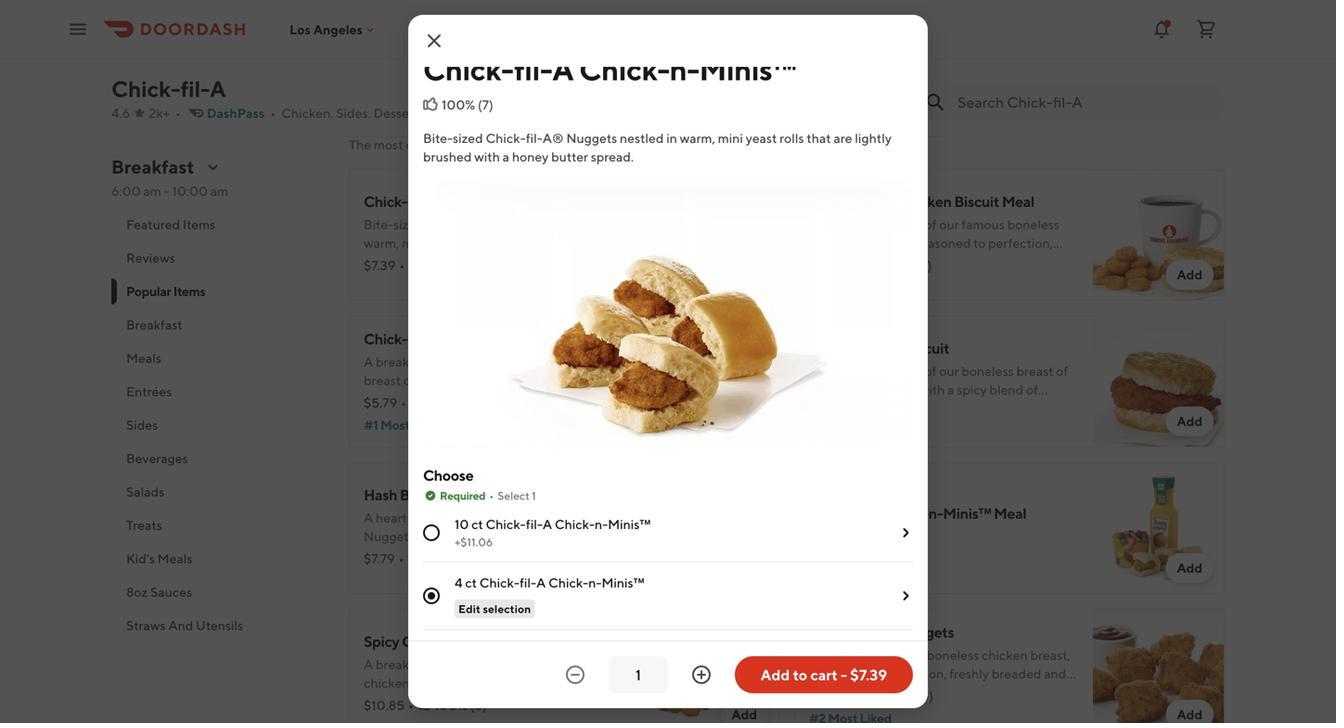 Task type: describe. For each thing, give the bounding box(es) containing it.
100% (8)
[[434, 698, 487, 713]]

0 vertical spatial meals
[[126, 350, 161, 366]]

0 horizontal spatial -
[[164, 183, 170, 199]]

6:00
[[111, 183, 141, 199]]

add to cart - $7.39 button
[[735, 656, 913, 693]]

items for featured items
[[183, 217, 216, 232]]

of 5 stars
[[374, 42, 418, 55]]

choose group
[[423, 465, 913, 630]]

refined
[[958, 685, 1001, 700]]

decrease quantity by 1 image
[[564, 664, 587, 686]]

most
[[381, 417, 410, 433]]

peanut
[[1003, 685, 1045, 700]]

and inside popular items the most commonly ordered items and dishes from this store
[[555, 137, 577, 152]]

reviews button
[[111, 241, 327, 275]]

beverages
[[126, 451, 188, 466]]

+$11.06
[[455, 536, 493, 549]]

- inside button
[[841, 666, 848, 684]]

ct for 10
[[472, 517, 483, 532]]

nestled inside chick-fil-a chick-n-minis™ bite-sized chick-fil-a® nuggets nestled in warm, mini yeast rolls that are lightly brushed with a honey butter spread.
[[561, 217, 605, 232]]

honey inside chick-fil-a chick-n-minis™ bite-sized chick-fil-a® nuggets nestled in warm, mini yeast rolls that are lightly brushed with a honey butter spread.
[[402, 254, 438, 269]]

los angeles
[[290, 22, 363, 37]]

n- for chick-fil-a chick-n-minis™
[[670, 52, 700, 87]]

(10) for 100% (10)
[[911, 688, 934, 704]]

perfection,
[[883, 666, 947, 681]]

mini inside chick-fil-a chick-n-minis™ bite-sized chick-fil-a® nuggets nestled in warm, mini yeast rolls that are lightly brushed with a honey butter spread.
[[402, 235, 427, 251]]

1 vertical spatial meals
[[157, 551, 193, 566]]

the
[[349, 137, 371, 152]]

entrées button
[[111, 375, 327, 408]]

$8.09
[[809, 688, 845, 704]]

fil- inside 10 ct chick-fil-a chick-n-minis™ +$11.06
[[526, 517, 543, 532]]

a® for chick-fil-a® chicken biscuit
[[426, 330, 449, 348]]

a for chick-fil-a chick-n-minis™ meal
[[872, 505, 882, 522]]

that inside bite-sized chick-fil-a® nuggets nestled in warm, mini yeast rolls that are lightly brushed with a honey butter spread.
[[807, 130, 831, 146]]

breakfast inside "button"
[[126, 317, 183, 332]]

doordash for 1/11/24
[[584, 1, 635, 14]]

chick-fil-a chick-n-minis™ dialog
[[408, 15, 928, 723]]

0 vertical spatial of
[[374, 42, 384, 55]]

2 am from the left
[[210, 183, 228, 199]]

1 horizontal spatial of
[[913, 648, 925, 663]]

2 horizontal spatial of
[[937, 703, 949, 719]]

and inside chick-fil-a® nuggets bite-sized pieces of boneless chicken breast, seasoned to perfection, freshly breaded and pressure cooked in 100% refined peanut oil. available with choice of dipping sauce.
[[1045, 666, 1067, 681]]

add to cart - $7.39
[[761, 666, 888, 684]]

8oz sauces button
[[111, 576, 327, 609]]

doordash for 1/8/24
[[876, 1, 927, 14]]

mi
[[455, 105, 470, 121]]

• doordash order for 1/8/24
[[869, 1, 959, 14]]

100% for chick-fil-a chick-n-minis™
[[425, 258, 459, 273]]

chick-fil-a chick-n-minis™ meal image
[[1094, 462, 1225, 594]]

meals button
[[111, 342, 327, 375]]

available
[[809, 703, 864, 719]]

straws and utensils
[[126, 618, 243, 633]]

stars
[[395, 42, 418, 55]]

breast,
[[1031, 648, 1071, 663]]

0 vertical spatial $7.39
[[364, 258, 396, 273]]

in inside chick-fil-a® nuggets bite-sized pieces of boneless chicken breast, seasoned to perfection, freshly breaded and pressure cooked in 100% refined peanut oil. available with choice of dipping sauce.
[[909, 685, 920, 700]]

add button for hash brown scramble burrito
[[721, 553, 769, 583]]

chicken
[[982, 648, 1028, 663]]

Item Search search field
[[958, 92, 1211, 112]]

3 order from the left
[[1222, 1, 1253, 14]]

(7) inside chick-fil-a chick-n-minis™ dialog
[[478, 97, 494, 112]]

treats button
[[111, 509, 327, 542]]

100% inside chick-fil-a® nuggets bite-sized pieces of boneless chicken breast, seasoned to perfection, freshly breaded and pressure cooked in 100% refined peanut oil. available with choice of dipping sauce.
[[922, 685, 956, 700]]

close chick-fil-a chick-n-minis™ image
[[423, 30, 446, 52]]

• inside choose "group"
[[489, 489, 494, 502]]

88% (9)
[[875, 532, 920, 548]]

lightly inside chick-fil-a chick-n-minis™ bite-sized chick-fil-a® nuggets nestled in warm, mini yeast rolls that are lightly brushed with a honey butter spread.
[[539, 235, 576, 251]]

with inside chick-fil-a® nuggets bite-sized pieces of boneless chicken breast, seasoned to perfection, freshly breaded and pressure cooked in 100% refined peanut oil. available with choice of dipping sauce.
[[867, 703, 893, 719]]

salads button
[[111, 475, 327, 509]]

8oz
[[126, 584, 148, 600]]

bite-sized chick-fil-a® nuggets nestled in warm, mini yeast rolls that are lightly brushed with a honey butter spread.
[[423, 130, 892, 164]]

choice
[[895, 703, 934, 719]]

4
[[455, 575, 463, 590]]

salads
[[126, 484, 165, 499]]

(8)
[[470, 698, 487, 713]]

brushed inside bite-sized chick-fil-a® nuggets nestled in warm, mini yeast rolls that are lightly brushed with a honey butter spread.
[[423, 149, 472, 164]]

dipping
[[952, 703, 997, 719]]

100% for spicy chicken biscuit meal
[[434, 698, 468, 713]]

chick-fil-a chick-n-minis™ image
[[648, 169, 780, 301]]

butter inside bite-sized chick-fil-a® nuggets nestled in warm, mini yeast rolls that are lightly brushed with a honey butter spread.
[[552, 149, 589, 164]]

bite- inside chick-fil-a® nuggets bite-sized pieces of boneless chicken breast, seasoned to perfection, freshly breaded and pressure cooked in 100% refined peanut oil. available with choice of dipping sauce.
[[809, 648, 839, 663]]

order for 1/11/24
[[637, 1, 668, 14]]

nestled inside bite-sized chick-fil-a® nuggets nestled in warm, mini yeast rolls that are lightly brushed with a honey butter spread.
[[620, 130, 664, 146]]

mini inside bite-sized chick-fil-a® nuggets nestled in warm, mini yeast rolls that are lightly brushed with a honey butter spread.
[[718, 130, 743, 146]]

81% (11)
[[425, 551, 469, 566]]

0 vertical spatial breakfast
[[111, 156, 194, 178]]

dishes
[[579, 137, 617, 152]]

a® inside bite-sized chick-fil-a® nuggets nestled in warm, mini yeast rolls that are lightly brushed with a honey butter spread.
[[543, 130, 564, 146]]

add inside button
[[761, 666, 790, 684]]

nuggets inside bite-sized chick-fil-a® nuggets nestled in warm, mini yeast rolls that are lightly brushed with a honey butter spread.
[[567, 130, 618, 146]]

utensils
[[196, 618, 243, 633]]

add button for chick-fil-a chick-n-minis™ meal
[[1166, 553, 1214, 583]]

8oz sauces
[[126, 584, 192, 600]]

required
[[440, 489, 486, 502]]

order for 1/8/24
[[929, 1, 959, 14]]

sides button
[[111, 408, 327, 442]]

to inside chick-fil-a® nuggets bite-sized pieces of boneless chicken breast, seasoned to perfection, freshly breaded and pressure cooked in 100% refined peanut oil. available with choice of dipping sauce.
[[868, 666, 880, 681]]

sides.
[[336, 105, 371, 121]]

100% inside chick-fil-a chick-n-minis™ dialog
[[442, 97, 475, 112]]

add button for chick-fil-a® chicken biscuit meal
[[1166, 260, 1214, 290]]

0 horizontal spatial (7)
[[461, 258, 477, 273]]

breaded
[[992, 666, 1042, 681]]

cooked
[[862, 685, 906, 700]]

$7.79 •
[[364, 551, 404, 566]]

spread. inside bite-sized chick-fil-a® nuggets nestled in warm, mini yeast rolls that are lightly brushed with a honey butter spread.
[[591, 149, 634, 164]]

5
[[386, 42, 393, 55]]

add button for chick-fil-a® chicken biscuit
[[721, 407, 769, 436]]

sides
[[126, 417, 158, 433]]

add for hash brown scramble burrito
[[732, 560, 758, 576]]

1 vertical spatial meal
[[994, 505, 1027, 522]]

fil- inside chick-fil-a® nuggets bite-sized pieces of boneless chicken breast, seasoned to perfection, freshly breaded and pressure cooked in 100% refined peanut oil. available with choice of dipping sauce.
[[854, 623, 872, 641]]

entrées
[[126, 384, 172, 399]]

1 vertical spatial 100% (7)
[[425, 258, 477, 273]]

rolls inside chick-fil-a chick-n-minis™ bite-sized chick-fil-a® nuggets nestled in warm, mini yeast rolls that are lightly brushed with a honey butter spread.
[[464, 235, 488, 251]]

minis™ for chick-fil-a chick-n-minis™
[[700, 52, 797, 87]]

0 vertical spatial 1
[[448, 105, 453, 121]]

edit selection
[[459, 602, 531, 615]]

edit
[[459, 602, 481, 615]]

chick-fil-a® chicken biscuit
[[364, 330, 554, 348]]

pressure
[[809, 685, 860, 700]]

lightly inside bite-sized chick-fil-a® nuggets nestled in warm, mini yeast rolls that are lightly brushed with a honey butter spread.
[[855, 130, 892, 146]]

hash
[[364, 486, 397, 504]]

(11)
[[450, 551, 469, 566]]

$7.39 •
[[364, 258, 405, 273]]

nuggets inside chick-fil-a® nuggets bite-sized pieces of boneless chicken breast, seasoned to perfection, freshly breaded and pressure cooked in 100% refined peanut oil. available with choice of dipping sauce.
[[898, 623, 955, 641]]

that inside chick-fil-a chick-n-minis™ bite-sized chick-fil-a® nuggets nestled in warm, mini yeast rolls that are lightly brushed with a honey butter spread.
[[491, 235, 515, 251]]

chick- inside bite-sized chick-fil-a® nuggets nestled in warm, mini yeast rolls that are lightly brushed with a honey butter spread.
[[486, 130, 526, 146]]

2k+
[[149, 105, 170, 121]]

straws and utensils button
[[111, 609, 327, 642]]

100% for chick-fil-a® nuggets
[[875, 688, 908, 704]]

0 items, open order cart image
[[1196, 18, 1218, 40]]

featured
[[126, 217, 180, 232]]

hash brown scramble burrito
[[364, 486, 555, 504]]

this
[[650, 137, 671, 152]]

add for chick-fil-a chick-n-minis™ meal
[[1177, 560, 1203, 576]]

chick-fil-a® chicken biscuit image
[[648, 316, 780, 447]]

and
[[168, 618, 193, 633]]

commonly
[[406, 137, 468, 152]]

rolls inside bite-sized chick-fil-a® nuggets nestled in warm, mini yeast rolls that are lightly brushed with a honey butter spread.
[[780, 130, 805, 146]]

increase quantity by 1 image
[[691, 664, 713, 686]]

3 doordash from the left
[[1169, 1, 1220, 14]]

scramble
[[445, 486, 507, 504]]

3 • doordash order from the left
[[1162, 1, 1253, 14]]

most
[[374, 137, 403, 152]]

spread. inside chick-fil-a chick-n-minis™ bite-sized chick-fil-a® nuggets nestled in warm, mini yeast rolls that are lightly brushed with a honey butter spread.
[[480, 254, 523, 269]]

popular for popular items
[[126, 284, 171, 299]]

$8.09 •
[[809, 688, 854, 704]]

oil.
[[1048, 685, 1065, 700]]

chick-fil-a® chicken biscuit meal
[[809, 193, 1035, 210]]

none radio inside choose "group"
[[423, 588, 440, 604]]

a down 10 ct chick-fil-a chick-n-minis™ +$11.06
[[537, 575, 546, 590]]

straws
[[126, 618, 166, 633]]

beverages button
[[111, 442, 327, 475]]

1/11/24
[[539, 1, 575, 14]]



Task type: locate. For each thing, give the bounding box(es) containing it.
1 vertical spatial bite-
[[364, 217, 394, 232]]

0 vertical spatial mini
[[718, 130, 743, 146]]

los
[[290, 22, 311, 37]]

a® up 80%
[[872, 193, 895, 210]]

spicy chicken biscuit meal
[[364, 633, 539, 650]]

0 horizontal spatial rolls
[[464, 235, 488, 251]]

spicy chicken biscuit meal image
[[648, 609, 780, 723]]

bite- up "$7.39 •"
[[364, 217, 394, 232]]

honey left dishes
[[512, 149, 549, 164]]

100% (7) inside chick-fil-a chick-n-minis™ dialog
[[442, 97, 494, 112]]

are
[[834, 130, 853, 146], [518, 235, 536, 251]]

chick-fil-a® nuggets image
[[1094, 609, 1225, 723]]

0 vertical spatial meal
[[1002, 193, 1035, 210]]

0 horizontal spatial that
[[491, 235, 515, 251]]

• doordash order for 1/11/24
[[577, 1, 668, 14]]

ct right 10 at left
[[472, 517, 483, 532]]

-
[[164, 183, 170, 199], [841, 666, 848, 684]]

in up "choice"
[[909, 685, 920, 700]]

6:00 am - 10:00 am
[[111, 183, 228, 199]]

spicy chicken biscuit image
[[1094, 316, 1225, 447]]

a® inside chick-fil-a® nuggets bite-sized pieces of boneless chicken breast, seasoned to perfection, freshly breaded and pressure cooked in 100% refined peanut oil. available with choice of dipping sauce.
[[872, 623, 895, 641]]

1 horizontal spatial doordash
[[876, 1, 927, 14]]

1 vertical spatial items
[[183, 217, 216, 232]]

1 horizontal spatial • doordash order
[[869, 1, 959, 14]]

None radio
[[423, 588, 440, 604]]

fil- inside bite-sized chick-fil-a® nuggets nestled in warm, mini yeast rolls that are lightly brushed with a honey butter spread.
[[526, 130, 543, 146]]

popular inside popular items the most commonly ordered items and dishes from this store
[[349, 110, 419, 134]]

minis™ for chick-fil-a chick-n-minis™ bite-sized chick-fil-a® nuggets nestled in warm, mini yeast rolls that are lightly brushed with a honey butter spread.
[[498, 193, 546, 210]]

2 horizontal spatial order
[[1222, 1, 1253, 14]]

los angeles button
[[290, 22, 378, 37]]

minis™
[[700, 52, 797, 87], [498, 193, 546, 210], [943, 505, 992, 522], [608, 517, 651, 532], [602, 575, 645, 590]]

10:00
[[172, 183, 208, 199]]

1 vertical spatial are
[[518, 235, 536, 251]]

am right 6:00
[[143, 183, 161, 199]]

warm, inside bite-sized chick-fil-a® nuggets nestled in warm, mini yeast rolls that are lightly brushed with a honey butter spread.
[[680, 130, 716, 146]]

a down 1/11/24
[[553, 52, 574, 87]]

add button for spicy chicken biscuit meal
[[721, 700, 769, 723]]

nestled right dishes
[[620, 130, 664, 146]]

2 • doordash order from the left
[[869, 1, 959, 14]]

0 vertical spatial with
[[475, 149, 500, 164]]

1 horizontal spatial and
[[1045, 666, 1067, 681]]

items for popular items the most commonly ordered items and dishes from this store
[[423, 110, 474, 134]]

bite- up add to cart - $7.39
[[809, 648, 839, 663]]

a inside 10 ct chick-fil-a chick-n-minis™ +$11.06
[[543, 517, 552, 532]]

mini right the store
[[718, 130, 743, 146]]

a® down ordered
[[483, 217, 505, 232]]

chick-
[[423, 52, 514, 87], [580, 52, 670, 87], [111, 76, 181, 102], [486, 130, 526, 146], [364, 193, 408, 210], [439, 193, 483, 210], [809, 193, 854, 210], [427, 217, 467, 232], [364, 330, 408, 348], [809, 505, 854, 522], [885, 505, 929, 522], [486, 517, 526, 532], [555, 517, 595, 532], [480, 575, 520, 590], [549, 575, 589, 590], [809, 623, 854, 641]]

items inside popular items the most commonly ordered items and dishes from this store
[[423, 110, 474, 134]]

a for chick-fil-a chick-n-minis™
[[553, 52, 574, 87]]

kid's meals button
[[111, 542, 327, 576]]

a® for chick-fil-a® nuggets bite-sized pieces of boneless chicken breast, seasoned to perfection, freshly breaded and pressure cooked in 100% refined peanut oil. available with choice of dipping sauce.
[[872, 623, 895, 641]]

minis™ inside 10 ct chick-fil-a chick-n-minis™ +$11.06
[[608, 517, 651, 532]]

(10) for 80% (10)
[[909, 258, 933, 273]]

1 inside choose "group"
[[532, 489, 536, 502]]

and up oil.
[[1045, 666, 1067, 681]]

0 vertical spatial honey
[[512, 149, 549, 164]]

1 vertical spatial with
[[364, 254, 390, 269]]

(7) up "chick-fil-a® chicken biscuit"
[[461, 258, 477, 273]]

1 horizontal spatial am
[[210, 183, 228, 199]]

a for chick-fil-a
[[210, 76, 226, 102]]

minis™ inside chick-fil-a chick-n-minis™ bite-sized chick-fil-a® nuggets nestled in warm, mini yeast rolls that are lightly brushed with a honey butter spread.
[[498, 193, 546, 210]]

none radio inside choose "group"
[[423, 525, 440, 541]]

(7) right mi
[[478, 97, 494, 112]]

0 vertical spatial bite-
[[423, 130, 453, 146]]

sized
[[453, 130, 483, 146], [394, 217, 424, 232], [839, 648, 870, 663]]

100% (10)
[[875, 688, 934, 704]]

sauce.
[[999, 703, 1036, 719]]

ct for 4
[[465, 575, 477, 590]]

1 vertical spatial of
[[913, 648, 925, 663]]

warm, right this
[[680, 130, 716, 146]]

order
[[637, 1, 668, 14], [929, 1, 959, 14], [1222, 1, 1253, 14]]

popular items
[[126, 284, 205, 299]]

$7.39 inside button
[[851, 666, 888, 684]]

• doordash order right the 1/8/24
[[869, 1, 959, 14]]

n- inside chick-fil-a chick-n-minis™ bite-sized chick-fil-a® nuggets nestled in warm, mini yeast rolls that are lightly brushed with a honey butter spread.
[[483, 193, 498, 210]]

spicy up $6.09
[[809, 339, 845, 357]]

store
[[674, 137, 704, 152]]

kid's
[[126, 551, 155, 566]]

1 vertical spatial nestled
[[561, 217, 605, 232]]

spicy
[[809, 339, 845, 357], [364, 633, 399, 650]]

0 horizontal spatial brushed
[[423, 149, 472, 164]]

ct inside 10 ct chick-fil-a chick-n-minis™ +$11.06
[[472, 517, 483, 532]]

chicken.
[[281, 105, 334, 121]]

0 vertical spatial -
[[164, 183, 170, 199]]

yeast inside bite-sized chick-fil-a® nuggets nestled in warm, mini yeast rolls that are lightly brushed with a honey butter spread.
[[746, 130, 777, 146]]

to inside button
[[793, 666, 808, 684]]

1 to from the left
[[793, 666, 808, 684]]

0 horizontal spatial • doordash order
[[577, 1, 668, 14]]

n- for chick-fil-a chick-n-minis™ bite-sized chick-fil-a® nuggets nestled in warm, mini yeast rolls that are lightly brushed with a honey butter spread.
[[483, 193, 498, 210]]

1 left mi
[[448, 105, 453, 121]]

select
[[498, 489, 530, 502]]

0 horizontal spatial warm,
[[364, 235, 399, 251]]

$10.49
[[809, 258, 850, 273]]

chick-fil-a® nuggets bite-sized pieces of boneless chicken breast, seasoned to perfection, freshly breaded and pressure cooked in 100% refined peanut oil. available with choice of dipping sauce.
[[809, 623, 1071, 719]]

breakfast up 6:00 am - 10:00 am
[[111, 156, 194, 178]]

1 vertical spatial nuggets
[[507, 217, 558, 232]]

chick-fil-a
[[111, 76, 226, 102]]

nuggets inside chick-fil-a chick-n-minis™ bite-sized chick-fil-a® nuggets nestled in warm, mini yeast rolls that are lightly brushed with a honey butter spread.
[[507, 217, 558, 232]]

a down burrito
[[543, 517, 552, 532]]

nuggets
[[567, 130, 618, 146], [507, 217, 558, 232], [898, 623, 955, 641]]

• inside $5.79 • #1 most liked
[[401, 395, 407, 410]]

pieces
[[872, 648, 910, 663]]

1 horizontal spatial rolls
[[780, 130, 805, 146]]

desserts.
[[374, 105, 427, 121]]

of right "choice"
[[937, 703, 949, 719]]

spicy for spicy chicken biscuit
[[809, 339, 845, 357]]

1 horizontal spatial mini
[[718, 130, 743, 146]]

a down commonly
[[426, 193, 437, 210]]

2 vertical spatial items
[[173, 284, 205, 299]]

2 horizontal spatial bite-
[[809, 648, 839, 663]]

1 vertical spatial mini
[[402, 235, 427, 251]]

a® inside chick-fil-a chick-n-minis™ bite-sized chick-fil-a® nuggets nestled in warm, mini yeast rolls that are lightly brushed with a honey butter spread.
[[483, 217, 505, 232]]

0 horizontal spatial $7.39
[[364, 258, 396, 273]]

0 horizontal spatial nestled
[[561, 217, 605, 232]]

0 vertical spatial that
[[807, 130, 831, 146]]

1 horizontal spatial (7)
[[478, 97, 494, 112]]

0 vertical spatial butter
[[552, 149, 589, 164]]

1 vertical spatial breakfast
[[126, 317, 183, 332]]

open menu image
[[67, 18, 89, 40]]

breakfast down popular items
[[126, 317, 183, 332]]

featured items button
[[111, 208, 327, 241]]

spread. left this
[[591, 149, 634, 164]]

yeast inside chick-fil-a chick-n-minis™ bite-sized chick-fil-a® nuggets nestled in warm, mini yeast rolls that are lightly brushed with a honey butter spread.
[[430, 235, 461, 251]]

meals up entrées
[[126, 350, 161, 366]]

add
[[1177, 267, 1203, 282], [732, 414, 758, 429], [1177, 414, 1203, 429], [732, 560, 758, 576], [1177, 560, 1203, 576], [761, 666, 790, 684], [732, 707, 758, 722], [1177, 707, 1203, 722]]

1 vertical spatial honey
[[402, 254, 438, 269]]

0 vertical spatial spread.
[[591, 149, 634, 164]]

• doordash order up 0 items, open order cart icon
[[1162, 1, 1253, 14]]

0 vertical spatial yeast
[[746, 130, 777, 146]]

spread.
[[591, 149, 634, 164], [480, 254, 523, 269]]

1 horizontal spatial 1
[[532, 489, 536, 502]]

dashpass
[[207, 105, 265, 121]]

chicken. sides. desserts. • 1 mi
[[281, 105, 470, 121]]

0 horizontal spatial spread.
[[480, 254, 523, 269]]

1 horizontal spatial lightly
[[855, 130, 892, 146]]

2 horizontal spatial sized
[[839, 648, 870, 663]]

2 doordash from the left
[[876, 1, 927, 14]]

n- inside 10 ct chick-fil-a chick-n-minis™ +$11.06
[[595, 517, 608, 532]]

breakfast button
[[111, 308, 327, 342]]

spicy for spicy chicken biscuit meal
[[364, 633, 399, 650]]

items for popular items
[[173, 284, 205, 299]]

butter left from
[[552, 149, 589, 164]]

2 vertical spatial with
[[867, 703, 893, 719]]

2 vertical spatial in
[[909, 685, 920, 700]]

nuggets up boneless
[[898, 623, 955, 641]]

0 horizontal spatial spicy
[[364, 633, 399, 650]]

1 horizontal spatial in
[[667, 130, 678, 146]]

in down dishes
[[607, 217, 618, 232]]

0 vertical spatial warm,
[[680, 130, 716, 146]]

1 • doordash order from the left
[[577, 1, 668, 14]]

sized inside chick-fil-a® nuggets bite-sized pieces of boneless chicken breast, seasoned to perfection, freshly breaded and pressure cooked in 100% refined peanut oil. available with choice of dipping sauce.
[[839, 648, 870, 663]]

0 vertical spatial lightly
[[855, 130, 892, 146]]

(10) down perfection,
[[911, 688, 934, 704]]

add button for spicy chicken biscuit
[[1166, 407, 1214, 436]]

1 doordash from the left
[[584, 1, 635, 14]]

1 horizontal spatial $7.39
[[851, 666, 888, 684]]

a inside bite-sized chick-fil-a® nuggets nestled in warm, mini yeast rolls that are lightly brushed with a honey butter spread.
[[503, 149, 510, 164]]

0 horizontal spatial with
[[364, 254, 390, 269]]

10
[[455, 517, 469, 532]]

0 vertical spatial rolls
[[780, 130, 805, 146]]

1 right select
[[532, 489, 536, 502]]

1 horizontal spatial to
[[868, 666, 880, 681]]

2 horizontal spatial nuggets
[[898, 623, 955, 641]]

items up commonly
[[423, 110, 474, 134]]

1 horizontal spatial that
[[807, 130, 831, 146]]

0 horizontal spatial to
[[793, 666, 808, 684]]

a up dashpass at the top left
[[210, 76, 226, 102]]

a inside chick-fil-a chick-n-minis™ bite-sized chick-fil-a® nuggets nestled in warm, mini yeast rolls that are lightly brushed with a honey butter spread.
[[392, 254, 399, 269]]

1 horizontal spatial spread.
[[591, 149, 634, 164]]

0 horizontal spatial am
[[143, 183, 161, 199]]

$10.85
[[364, 698, 405, 713]]

spicy up $10.85
[[364, 633, 399, 650]]

of
[[374, 42, 384, 55], [913, 648, 925, 663], [937, 703, 949, 719]]

chick-fil-a chick-n-minis™ meal
[[809, 505, 1027, 522]]

1 horizontal spatial are
[[834, 130, 853, 146]]

0 vertical spatial and
[[555, 137, 577, 152]]

sauces
[[150, 584, 192, 600]]

to up cooked
[[868, 666, 880, 681]]

80% (10)
[[880, 258, 933, 273]]

1 horizontal spatial a
[[503, 149, 510, 164]]

0 horizontal spatial popular
[[126, 284, 171, 299]]

add for spicy chicken biscuit meal
[[732, 707, 758, 722]]

bite- inside chick-fil-a chick-n-minis™ bite-sized chick-fil-a® nuggets nestled in warm, mini yeast rolls that are lightly brushed with a honey butter spread.
[[364, 217, 394, 232]]

1 vertical spatial (10)
[[911, 688, 934, 704]]

0 horizontal spatial are
[[518, 235, 536, 251]]

chick-fil-a® chicken biscuit meal image
[[1094, 169, 1225, 301]]

- right the cart
[[841, 666, 848, 684]]

bite- inside bite-sized chick-fil-a® nuggets nestled in warm, mini yeast rolls that are lightly brushed with a honey butter spread.
[[423, 130, 453, 146]]

4.6
[[111, 105, 130, 121]]

in right from
[[667, 130, 678, 146]]

a up 88%
[[872, 505, 882, 522]]

88%
[[875, 532, 901, 548]]

a for chick-fil-a chick-n-minis™ bite-sized chick-fil-a® nuggets nestled in warm, mini yeast rolls that are lightly brushed with a honey butter spread.
[[426, 193, 437, 210]]

featured items
[[126, 217, 216, 232]]

chick- inside chick-fil-a® nuggets bite-sized pieces of boneless chicken breast, seasoned to perfection, freshly breaded and pressure cooked in 100% refined peanut oil. available with choice of dipping sauce.
[[809, 623, 854, 641]]

notification bell image
[[1151, 18, 1173, 40]]

brown
[[400, 486, 443, 504]]

choose
[[423, 466, 474, 484]]

0 horizontal spatial 1
[[448, 105, 453, 121]]

popular down 'reviews' at the top
[[126, 284, 171, 299]]

a® left dishes
[[543, 130, 564, 146]]

meals
[[126, 350, 161, 366], [157, 551, 193, 566]]

nestled down dishes
[[561, 217, 605, 232]]

am
[[143, 183, 161, 199], [210, 183, 228, 199]]

a
[[503, 149, 510, 164], [392, 254, 399, 269]]

honey inside bite-sized chick-fil-a® nuggets nestled in warm, mini yeast rolls that are lightly brushed with a honey butter spread.
[[512, 149, 549, 164]]

bite-
[[423, 130, 453, 146], [364, 217, 394, 232], [809, 648, 839, 663]]

spread. up "chick-fil-a® chicken biscuit"
[[480, 254, 523, 269]]

- left 10:00 on the left of the page
[[164, 183, 170, 199]]

boneless
[[927, 648, 980, 663]]

chick-fil-a chick-n-minis™
[[423, 52, 797, 87]]

with inside chick-fil-a chick-n-minis™ bite-sized chick-fil-a® nuggets nestled in warm, mini yeast rolls that are lightly brushed with a honey butter spread.
[[364, 254, 390, 269]]

0 horizontal spatial mini
[[402, 235, 427, 251]]

cart
[[811, 666, 838, 684]]

0 vertical spatial ct
[[472, 517, 483, 532]]

2 vertical spatial meal
[[507, 633, 539, 650]]

to left the cart
[[793, 666, 808, 684]]

and
[[555, 137, 577, 152], [1045, 666, 1067, 681]]

rolls
[[780, 130, 805, 146], [464, 235, 488, 251]]

add for spicy chicken biscuit
[[1177, 414, 1203, 429]]

0 horizontal spatial and
[[555, 137, 577, 152]]

1
[[448, 105, 453, 121], [532, 489, 536, 502]]

freshly
[[950, 666, 990, 681]]

minis™ for chick-fil-a chick-n-minis™ meal
[[943, 505, 992, 522]]

and right items
[[555, 137, 577, 152]]

liked
[[412, 417, 444, 433]]

1 vertical spatial 1
[[532, 489, 536, 502]]

reviews
[[126, 250, 175, 265]]

sized inside bite-sized chick-fil-a® nuggets nestled in warm, mini yeast rolls that are lightly brushed with a honey butter spread.
[[453, 130, 483, 146]]

treats
[[126, 518, 162, 533]]

hash brown scramble burrito image
[[648, 462, 780, 594]]

bite- down desserts.
[[423, 130, 453, 146]]

•
[[577, 1, 582, 14], [869, 1, 873, 14], [1162, 1, 1167, 14], [175, 105, 181, 121], [270, 105, 276, 121], [435, 105, 440, 121], [399, 258, 405, 273], [401, 395, 407, 410], [489, 489, 494, 502], [399, 551, 404, 566], [849, 688, 854, 704], [408, 698, 414, 713]]

2 to from the left
[[868, 666, 880, 681]]

Current quantity is 1 number field
[[620, 665, 657, 685]]

1 vertical spatial and
[[1045, 666, 1067, 681]]

1 horizontal spatial order
[[929, 1, 959, 14]]

brushed
[[423, 149, 472, 164], [578, 235, 627, 251]]

brushed inside chick-fil-a chick-n-minis™ bite-sized chick-fil-a® nuggets nestled in warm, mini yeast rolls that are lightly brushed with a honey butter spread.
[[578, 235, 627, 251]]

items down 10:00 on the left of the page
[[183, 217, 216, 232]]

popular up most
[[349, 110, 419, 134]]

• doordash order up chick-fil-a chick-n-minis™
[[577, 1, 668, 14]]

meal
[[1002, 193, 1035, 210], [994, 505, 1027, 522], [507, 633, 539, 650]]

0 vertical spatial spicy
[[809, 339, 845, 357]]

add for chick-fil-a® chicken biscuit meal
[[1177, 267, 1203, 282]]

2 horizontal spatial • doordash order
[[1162, 1, 1253, 14]]

items inside button
[[183, 217, 216, 232]]

1 horizontal spatial nuggets
[[567, 130, 618, 146]]

0 horizontal spatial butter
[[441, 254, 478, 269]]

warm, up "$7.39 •"
[[364, 235, 399, 251]]

0 horizontal spatial sized
[[394, 217, 424, 232]]

warm, inside chick-fil-a chick-n-minis™ bite-sized chick-fil-a® nuggets nestled in warm, mini yeast rolls that are lightly brushed with a honey butter spread.
[[364, 235, 399, 251]]

$5.79
[[364, 395, 398, 410]]

1 horizontal spatial -
[[841, 666, 848, 684]]

doordash up 0 items, open order cart icon
[[1169, 1, 1220, 14]]

a® up pieces
[[872, 623, 895, 641]]

am right 10:00 on the left of the page
[[210, 183, 228, 199]]

• select 1
[[489, 489, 536, 502]]

spicy chicken biscuit
[[809, 339, 950, 357]]

1 horizontal spatial butter
[[552, 149, 589, 164]]

ct right 4
[[465, 575, 477, 590]]

sized inside chick-fil-a chick-n-minis™ bite-sized chick-fil-a® nuggets nestled in warm, mini yeast rolls that are lightly brushed with a honey butter spread.
[[394, 217, 424, 232]]

2 order from the left
[[929, 1, 959, 14]]

with
[[475, 149, 500, 164], [364, 254, 390, 269], [867, 703, 893, 719]]

doordash right 1/11/24
[[584, 1, 635, 14]]

2 vertical spatial sized
[[839, 648, 870, 663]]

1 order from the left
[[637, 1, 668, 14]]

None radio
[[423, 525, 440, 541]]

chicken
[[898, 193, 952, 210], [452, 330, 506, 348], [848, 339, 902, 357], [402, 633, 457, 650]]

honey up "chick-fil-a® chicken biscuit"
[[402, 254, 438, 269]]

sized down mi
[[453, 130, 483, 146]]

sized up "$7.39 •"
[[394, 217, 424, 232]]

nuggets left from
[[567, 130, 618, 146]]

items
[[520, 137, 552, 152]]

are inside bite-sized chick-fil-a® nuggets nestled in warm, mini yeast rolls that are lightly brushed with a honey butter spread.
[[834, 130, 853, 146]]

items down 'reviews' button
[[173, 284, 205, 299]]

1 vertical spatial ct
[[465, 575, 477, 590]]

of up perfection,
[[913, 648, 925, 663]]

1 vertical spatial sized
[[394, 217, 424, 232]]

butter right "$7.39 •"
[[441, 254, 478, 269]]

lightly
[[855, 130, 892, 146], [539, 235, 576, 251]]

in
[[667, 130, 678, 146], [607, 217, 618, 232], [909, 685, 920, 700]]

0 horizontal spatial honey
[[402, 254, 438, 269]]

100%
[[442, 97, 475, 112], [425, 258, 459, 273], [922, 685, 956, 700], [875, 688, 908, 704], [434, 698, 468, 713]]

in inside chick-fil-a chick-n-minis™ bite-sized chick-fil-a® nuggets nestled in warm, mini yeast rolls that are lightly brushed with a honey butter spread.
[[607, 217, 618, 232]]

100% (7) right "$7.39 •"
[[425, 258, 477, 273]]

1 horizontal spatial honey
[[512, 149, 549, 164]]

1 vertical spatial popular
[[126, 284, 171, 299]]

are inside chick-fil-a chick-n-minis™ bite-sized chick-fil-a® nuggets nestled in warm, mini yeast rolls that are lightly brushed with a honey butter spread.
[[518, 235, 536, 251]]

with inside bite-sized chick-fil-a® nuggets nestled in warm, mini yeast rolls that are lightly brushed with a honey butter spread.
[[475, 149, 500, 164]]

from
[[619, 137, 647, 152]]

0 vertical spatial popular
[[349, 110, 419, 134]]

0 horizontal spatial lightly
[[539, 235, 576, 251]]

(10)
[[909, 258, 933, 273], [911, 688, 934, 704]]

0 horizontal spatial a
[[392, 254, 399, 269]]

sized up seasoned
[[839, 648, 870, 663]]

1 horizontal spatial nestled
[[620, 130, 664, 146]]

100% (7) up ordered
[[442, 97, 494, 112]]

butter inside chick-fil-a chick-n-minis™ bite-sized chick-fil-a® nuggets nestled in warm, mini yeast rolls that are lightly brushed with a honey butter spread.
[[441, 254, 478, 269]]

0 vertical spatial (10)
[[909, 258, 933, 273]]

add for chick-fil-a® chicken biscuit
[[732, 414, 758, 429]]

$7.79
[[364, 551, 395, 566]]

2 horizontal spatial with
[[867, 703, 893, 719]]

2k+ •
[[149, 105, 181, 121]]

81%
[[425, 551, 448, 566]]

in inside bite-sized chick-fil-a® nuggets nestled in warm, mini yeast rolls that are lightly brushed with a honey butter spread.
[[667, 130, 678, 146]]

1 am from the left
[[143, 183, 161, 199]]

selection
[[483, 602, 531, 615]]

a® up $5.79 • #1 most liked on the bottom of the page
[[426, 330, 449, 348]]

0 horizontal spatial bite-
[[364, 217, 394, 232]]

10 ct chick-fil-a chick-n-minis™ +$11.06
[[455, 517, 651, 549]]

popular for popular items the most commonly ordered items and dishes from this store
[[349, 110, 419, 134]]

meals up sauces
[[157, 551, 193, 566]]

1 vertical spatial $7.39
[[851, 666, 888, 684]]

a inside chick-fil-a chick-n-minis™ bite-sized chick-fil-a® nuggets nestled in warm, mini yeast rolls that are lightly brushed with a honey butter spread.
[[426, 193, 437, 210]]

n- for chick-fil-a chick-n-minis™ meal
[[929, 505, 943, 522]]

0 vertical spatial nestled
[[620, 130, 664, 146]]

a® for chick-fil-a® chicken biscuit meal
[[872, 193, 895, 210]]

(10) right 80%
[[909, 258, 933, 273]]

biscuit
[[955, 193, 1000, 210], [509, 330, 554, 348], [905, 339, 950, 357], [459, 633, 504, 650]]

mini up "$7.39 •"
[[402, 235, 427, 251]]

doordash right the 1/8/24
[[876, 1, 927, 14]]

chick-fil-a chick-n-minis™ bite-sized chick-fil-a® nuggets nestled in warm, mini yeast rolls that are lightly brushed with a honey butter spread.
[[364, 193, 627, 269]]

(7)
[[478, 97, 494, 112], [461, 258, 477, 273]]

nuggets down items
[[507, 217, 558, 232]]

of left 5
[[374, 42, 384, 55]]



Task type: vqa. For each thing, say whether or not it's contained in the screenshot.
3907 Lee Highway LINK corresponding to Pick up this order at:
no



